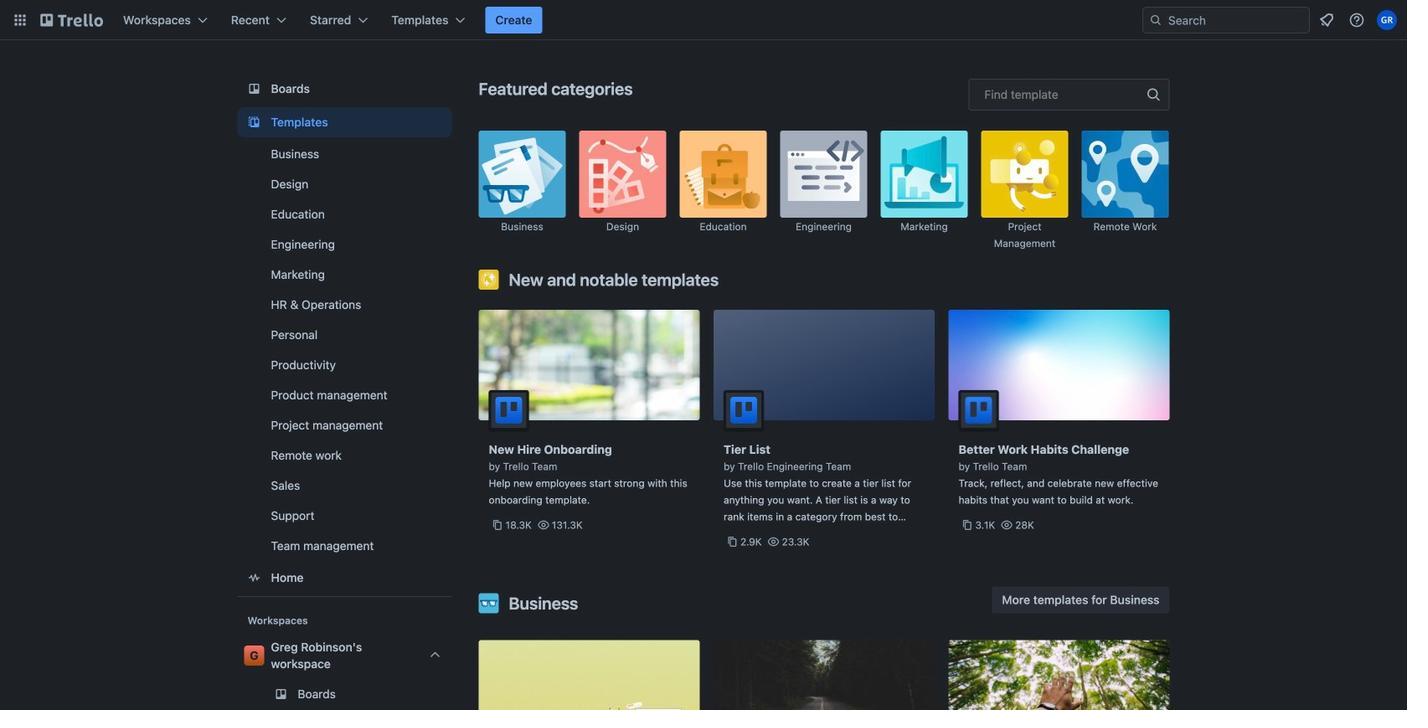 Task type: vqa. For each thing, say whether or not it's contained in the screenshot.
BLOCKER THE TEAM IS STUCK ON X, HOW CAN WE MOVE FORWARD?
no



Task type: locate. For each thing, give the bounding box(es) containing it.
1 vertical spatial business icon image
[[479, 594, 499, 614]]

None field
[[969, 79, 1170, 111]]

search image
[[1150, 13, 1163, 27]]

trello team image
[[489, 391, 529, 431]]

marketing icon image
[[881, 131, 968, 218]]

design icon image
[[579, 131, 667, 218]]

board image
[[244, 79, 264, 99]]

1 business icon image from the top
[[479, 131, 566, 218]]

template board image
[[244, 112, 264, 132]]

greg robinson (gregrobinson96) image
[[1378, 10, 1398, 30]]

business icon image
[[479, 131, 566, 218], [479, 594, 499, 614]]

0 vertical spatial business icon image
[[479, 131, 566, 218]]

trello team image
[[959, 391, 999, 431]]

primary element
[[0, 0, 1408, 40]]



Task type: describe. For each thing, give the bounding box(es) containing it.
2 business icon image from the top
[[479, 594, 499, 614]]

home image
[[244, 568, 264, 588]]

engineering icon image
[[781, 131, 868, 218]]

remote work icon image
[[1082, 131, 1169, 218]]

project management icon image
[[982, 131, 1069, 218]]

trello engineering team image
[[724, 391, 764, 431]]

open information menu image
[[1349, 12, 1366, 28]]

Search field
[[1163, 8, 1310, 32]]

back to home image
[[40, 7, 103, 34]]

education icon image
[[680, 131, 767, 218]]

0 notifications image
[[1317, 10, 1337, 30]]



